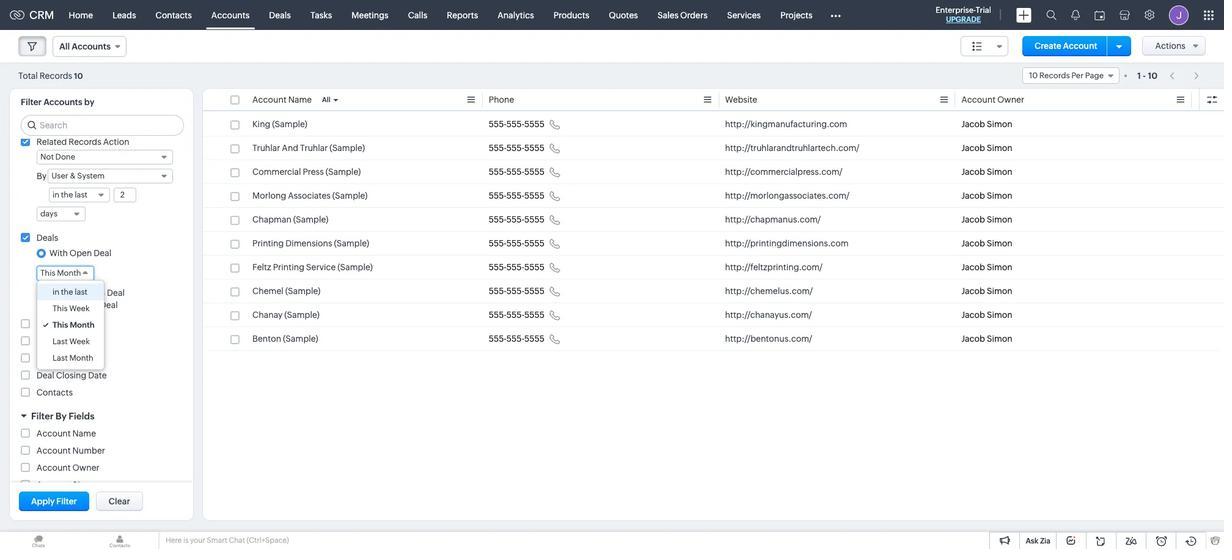 Task type: locate. For each thing, give the bounding box(es) containing it.
last
[[53, 337, 68, 346], [53, 354, 68, 363]]

account site
[[37, 480, 88, 490]]

name down fields
[[72, 429, 96, 438]]

1 vertical spatial printing
[[273, 262, 304, 272]]

2 jacob simon from the top
[[962, 143, 1013, 153]]

this up in
[[40, 269, 55, 278]]

6 simon from the top
[[987, 238, 1013, 248]]

name left all
[[288, 95, 312, 105]]

king
[[252, 119, 271, 129]]

tasks link
[[301, 0, 342, 30]]

2 simon from the top
[[987, 143, 1013, 153]]

this month up in
[[40, 269, 81, 278]]

open up the any
[[83, 288, 105, 298]]

last down deal stage
[[53, 354, 68, 363]]

1 without from the top
[[49, 288, 81, 298]]

3 jacob from the top
[[962, 167, 986, 177]]

1 week from the top
[[69, 304, 90, 313]]

1 jacob from the top
[[962, 119, 986, 129]]

row group containing king (sample)
[[203, 112, 1225, 351]]

9 jacob from the top
[[962, 310, 986, 320]]

simon for http://feltzprinting.com/
[[987, 262, 1013, 272]]

analytics
[[498, 10, 534, 20]]

7 simon from the top
[[987, 262, 1013, 272]]

jacob for http://feltzprinting.com/
[[962, 262, 986, 272]]

(sample) inside "link"
[[284, 310, 320, 320]]

smart
[[207, 536, 227, 545]]

(sample) right press
[[326, 167, 361, 177]]

week down last
[[69, 304, 90, 313]]

last week
[[53, 337, 90, 346]]

0 vertical spatial contacts
[[156, 10, 192, 20]]

row group
[[203, 112, 1225, 351]]

9 jacob simon from the top
[[962, 310, 1013, 320]]

month up last week
[[70, 321, 95, 330]]

0 vertical spatial account owner
[[962, 95, 1025, 105]]

zia
[[1041, 537, 1051, 545]]

jacob simon
[[962, 119, 1013, 129], [962, 143, 1013, 153], [962, 167, 1013, 177], [962, 191, 1013, 201], [962, 215, 1013, 224], [962, 238, 1013, 248], [962, 262, 1013, 272], [962, 286, 1013, 296], [962, 310, 1013, 320], [962, 334, 1013, 344]]

1 horizontal spatial contacts
[[156, 10, 192, 20]]

fields
[[69, 411, 95, 421]]

printing dimensions (sample) link
[[252, 237, 369, 249]]

month up in the last
[[57, 269, 81, 278]]

clear
[[109, 496, 130, 506]]

deals left tasks
[[269, 10, 291, 20]]

10 jacob simon from the top
[[962, 334, 1013, 344]]

sales orders
[[658, 10, 708, 20]]

chemel
[[252, 286, 284, 296]]

1 5555 from the top
[[525, 119, 545, 129]]

555-555-5555 for king (sample)
[[489, 119, 545, 129]]

meetings
[[352, 10, 389, 20]]

this month up last week
[[53, 321, 95, 330]]

0 vertical spatial filter
[[21, 97, 42, 107]]

records
[[40, 71, 72, 80], [69, 137, 101, 147]]

jacob simon for http://printingdimensions.com
[[962, 238, 1013, 248]]

http://kingmanufacturing.com link
[[725, 118, 848, 130]]

create
[[1035, 41, 1062, 51]]

stage
[[56, 336, 79, 346]]

0 horizontal spatial by
[[37, 171, 47, 181]]

is
[[183, 536, 189, 545]]

10 right -
[[1148, 71, 1158, 80]]

last month
[[53, 354, 94, 363]]

1 jacob simon from the top
[[962, 119, 1013, 129]]

6 jacob simon from the top
[[962, 238, 1013, 248]]

3 simon from the top
[[987, 167, 1013, 177]]

with
[[49, 248, 68, 258]]

0 vertical spatial accounts
[[211, 10, 250, 20]]

list box
[[37, 281, 104, 369]]

10
[[1148, 71, 1158, 80], [74, 71, 83, 80]]

week up last month
[[69, 337, 90, 346]]

10 555-555-5555 from the top
[[489, 334, 545, 344]]

0 horizontal spatial truhlar
[[252, 143, 280, 153]]

0 vertical spatial open
[[70, 248, 92, 258]]

10 jacob from the top
[[962, 334, 986, 344]]

8 jacob from the top
[[962, 286, 986, 296]]

1 vertical spatial by
[[56, 411, 67, 421]]

by
[[84, 97, 94, 107]]

7 555-555-5555 from the top
[[489, 262, 545, 272]]

1 horizontal spatial account owner
[[962, 95, 1025, 105]]

date
[[88, 371, 107, 380]]

10 simon from the top
[[987, 334, 1013, 344]]

deal
[[94, 248, 111, 258], [107, 288, 125, 298], [100, 300, 118, 310], [37, 319, 54, 329], [37, 336, 54, 346], [37, 353, 54, 363], [37, 371, 54, 380]]

1 vertical spatial this
[[53, 304, 68, 313]]

chapman (sample) link
[[252, 213, 329, 226]]

by left fields
[[56, 411, 67, 421]]

0 vertical spatial last
[[53, 337, 68, 346]]

(sample) up service
[[334, 238, 369, 248]]

closing
[[56, 371, 86, 380]]

4 simon from the top
[[987, 191, 1013, 201]]

(sample) up the printing dimensions (sample)
[[293, 215, 329, 224]]

9 555-555-5555 from the top
[[489, 310, 545, 320]]

records up the filter accounts by
[[40, 71, 72, 80]]

1 555-555-5555 from the top
[[489, 119, 545, 129]]

2 week from the top
[[69, 337, 90, 346]]

records for action
[[69, 137, 101, 147]]

meetings link
[[342, 0, 398, 30]]

6 jacob from the top
[[962, 238, 986, 248]]

month down last week
[[69, 354, 94, 363]]

2 without from the top
[[49, 300, 81, 310]]

this up deal stage
[[53, 321, 68, 330]]

1 vertical spatial week
[[69, 337, 90, 346]]

7 5555 from the top
[[525, 262, 545, 272]]

10 up the filter accounts by
[[74, 71, 83, 80]]

jacob for http://printingdimensions.com
[[962, 238, 986, 248]]

king (sample) link
[[252, 118, 308, 130]]

filter by fields
[[31, 411, 95, 421]]

10 5555 from the top
[[525, 334, 545, 344]]

printing up chemel (sample) link
[[273, 262, 304, 272]]

2 last from the top
[[53, 354, 68, 363]]

filter down "account site"
[[56, 496, 77, 506]]

1 horizontal spatial account name
[[252, 95, 312, 105]]

create account button
[[1023, 36, 1110, 56]]

king (sample)
[[252, 119, 308, 129]]

jacob
[[962, 119, 986, 129], [962, 143, 986, 153], [962, 167, 986, 177], [962, 191, 986, 201], [962, 215, 986, 224], [962, 238, 986, 248], [962, 262, 986, 272], [962, 286, 986, 296], [962, 310, 986, 320], [962, 334, 986, 344]]

4 jacob simon from the top
[[962, 191, 1013, 201]]

deals link
[[259, 0, 301, 30]]

http://printingdimensions.com link
[[725, 237, 849, 249]]

1 last from the top
[[53, 337, 68, 346]]

10 inside total records 10
[[74, 71, 83, 80]]

filter left fields
[[31, 411, 54, 421]]

1 vertical spatial deals
[[37, 233, 58, 243]]

1 vertical spatial this month
[[53, 321, 95, 330]]

2 5555 from the top
[[525, 143, 545, 153]]

contacts
[[156, 10, 192, 20], [37, 388, 73, 397]]

1 - 10
[[1138, 71, 1158, 80]]

accounts inside "link"
[[211, 10, 250, 20]]

this
[[40, 269, 55, 278], [53, 304, 68, 313], [53, 321, 68, 330]]

5555 for http://kingmanufacturing.com
[[525, 119, 545, 129]]

simon for http://chemelus.com/
[[987, 286, 1013, 296]]

products
[[554, 10, 590, 20]]

8 jacob simon from the top
[[962, 286, 1013, 296]]

1 horizontal spatial name
[[288, 95, 312, 105]]

apply
[[31, 496, 55, 506]]

records down the search text box
[[69, 137, 101, 147]]

1 vertical spatial account owner
[[37, 463, 100, 473]]

1 horizontal spatial truhlar
[[300, 143, 328, 153]]

jacob simon for http://chapmanus.com/
[[962, 215, 1013, 224]]

this for this week option
[[53, 304, 68, 313]]

deal up without any deal
[[107, 288, 125, 298]]

last up deal owner
[[53, 337, 68, 346]]

8 5555 from the top
[[525, 286, 545, 296]]

0 vertical spatial without
[[49, 288, 81, 298]]

deal down deal owner
[[37, 371, 54, 380]]

1 horizontal spatial by
[[56, 411, 67, 421]]

1 vertical spatial name
[[72, 429, 96, 438]]

benton
[[252, 334, 281, 344]]

5 555-555-5555 from the top
[[489, 215, 545, 224]]

name
[[288, 95, 312, 105], [72, 429, 96, 438]]

9 simon from the top
[[987, 310, 1013, 320]]

6 555-555-5555 from the top
[[489, 238, 545, 248]]

10 for total records 10
[[74, 71, 83, 80]]

4 5555 from the top
[[525, 191, 545, 201]]

2 vertical spatial month
[[69, 354, 94, 363]]

http://feltzprinting.com/
[[725, 262, 823, 272]]

truhlar left the and at the left top of the page
[[252, 143, 280, 153]]

5 simon from the top
[[987, 215, 1013, 224]]

contacts right the leads link
[[156, 10, 192, 20]]

5 jacob simon from the top
[[962, 215, 1013, 224]]

chats image
[[0, 532, 77, 549]]

without open deal
[[49, 288, 125, 298]]

1 vertical spatial without
[[49, 300, 81, 310]]

0 horizontal spatial 10
[[74, 71, 83, 80]]

last for last week
[[53, 337, 68, 346]]

crm link
[[10, 9, 54, 21]]

10 for 1 - 10
[[1148, 71, 1158, 80]]

None text field
[[114, 188, 136, 202]]

services
[[727, 10, 761, 20]]

accounts left by
[[44, 97, 82, 107]]

deals up the with
[[37, 233, 58, 243]]

jacob for http://chanayus.com/
[[962, 310, 986, 320]]

1 vertical spatial records
[[69, 137, 101, 147]]

5555 for http://feltzprinting.com/
[[525, 262, 545, 272]]

filter down total
[[21, 97, 42, 107]]

simon for http://kingmanufacturing.com
[[987, 119, 1013, 129]]

by
[[37, 171, 47, 181], [56, 411, 67, 421]]

2 vertical spatial filter
[[56, 496, 77, 506]]

deals
[[269, 10, 291, 20], [37, 233, 58, 243]]

1 vertical spatial last
[[53, 354, 68, 363]]

0 vertical spatial this
[[40, 269, 55, 278]]

0 horizontal spatial accounts
[[44, 97, 82, 107]]

555-555-5555 for truhlar and truhlar (sample)
[[489, 143, 545, 153]]

this week option
[[37, 300, 104, 317]]

http://chemelus.com/
[[725, 286, 813, 296]]

http://commercialpress.com/ link
[[725, 166, 843, 178]]

0 vertical spatial this month
[[40, 269, 81, 278]]

deal up without open deal
[[94, 248, 111, 258]]

0 vertical spatial records
[[40, 71, 72, 80]]

printing dimensions (sample)
[[252, 238, 369, 248]]

open right the with
[[70, 248, 92, 258]]

8 555-555-5555 from the top
[[489, 286, 545, 296]]

number
[[72, 446, 105, 455]]

2 vertical spatial this
[[53, 321, 68, 330]]

555-555-5555 for commercial press (sample)
[[489, 167, 545, 177]]

http://morlongassociates.com/ link
[[725, 190, 850, 202]]

0 horizontal spatial account name
[[37, 429, 96, 438]]

0 vertical spatial printing
[[252, 238, 284, 248]]

accounts link
[[202, 0, 259, 30]]

quotes
[[609, 10, 638, 20]]

crm
[[29, 9, 54, 21]]

5555 for http://truhlarandtruhlartech.com/
[[525, 143, 545, 153]]

3 5555 from the top
[[525, 167, 545, 177]]

open for without
[[83, 288, 105, 298]]

truhlar up press
[[300, 143, 328, 153]]

jacob simon for http://truhlarandtruhlartech.com/
[[962, 143, 1013, 153]]

4 jacob from the top
[[962, 191, 986, 201]]

This Month field
[[37, 266, 94, 281]]

this up deal amount
[[53, 304, 68, 313]]

deal right the any
[[100, 300, 118, 310]]

555-555-5555 for printing dimensions (sample)
[[489, 238, 545, 248]]

0 vertical spatial week
[[69, 304, 90, 313]]

0 vertical spatial account name
[[252, 95, 312, 105]]

(sample) down chemel (sample)
[[284, 310, 320, 320]]

4 555-555-5555 from the top
[[489, 191, 545, 201]]

0 vertical spatial month
[[57, 269, 81, 278]]

http://chanayus.com/ link
[[725, 309, 812, 321]]

contacts down closing
[[37, 388, 73, 397]]

leads link
[[103, 0, 146, 30]]

filter accounts by
[[21, 97, 94, 107]]

account owner
[[962, 95, 1025, 105], [37, 463, 100, 473]]

http://printingdimensions.com
[[725, 238, 849, 248]]

0 vertical spatial name
[[288, 95, 312, 105]]

2 555-555-5555 from the top
[[489, 143, 545, 153]]

5555 for http://bentonus.com/
[[525, 334, 545, 344]]

printing
[[252, 238, 284, 248], [273, 262, 304, 272]]

last
[[75, 288, 88, 297]]

0 vertical spatial deals
[[269, 10, 291, 20]]

5 5555 from the top
[[525, 215, 545, 224]]

5 jacob from the top
[[962, 215, 986, 224]]

total records 10
[[18, 71, 83, 80]]

9 5555 from the top
[[525, 310, 545, 320]]

7 jacob simon from the top
[[962, 262, 1013, 272]]

1 horizontal spatial accounts
[[211, 10, 250, 20]]

total
[[18, 71, 38, 80]]

3 555-555-5555 from the top
[[489, 167, 545, 177]]

account name up 'account number'
[[37, 429, 96, 438]]

simon
[[987, 119, 1013, 129], [987, 143, 1013, 153], [987, 167, 1013, 177], [987, 191, 1013, 201], [987, 215, 1013, 224], [987, 238, 1013, 248], [987, 262, 1013, 272], [987, 286, 1013, 296], [987, 310, 1013, 320], [987, 334, 1013, 344]]

services link
[[718, 0, 771, 30]]

2 jacob from the top
[[962, 143, 986, 153]]

1 horizontal spatial 10
[[1148, 71, 1158, 80]]

deals inside 'link'
[[269, 10, 291, 20]]

filter inside dropdown button
[[31, 411, 54, 421]]

1 simon from the top
[[987, 119, 1013, 129]]

0 vertical spatial by
[[37, 171, 47, 181]]

555-555-5555
[[489, 119, 545, 129], [489, 143, 545, 153], [489, 167, 545, 177], [489, 191, 545, 201], [489, 215, 545, 224], [489, 238, 545, 248], [489, 262, 545, 272], [489, 286, 545, 296], [489, 310, 545, 320], [489, 334, 545, 344]]

3 jacob simon from the top
[[962, 167, 1013, 177]]

chemel (sample) link
[[252, 285, 321, 297]]

1 vertical spatial open
[[83, 288, 105, 298]]

account name
[[252, 95, 312, 105], [37, 429, 96, 438]]

navigation
[[1164, 67, 1206, 84]]

7 jacob from the top
[[962, 262, 986, 272]]

chemel (sample)
[[252, 286, 321, 296]]

accounts left deals 'link'
[[211, 10, 250, 20]]

1 vertical spatial account name
[[37, 429, 96, 438]]

1 vertical spatial filter
[[31, 411, 54, 421]]

8 simon from the top
[[987, 286, 1013, 296]]

1 vertical spatial contacts
[[37, 388, 73, 397]]

account name up the king (sample) link at the left of page
[[252, 95, 312, 105]]

1 vertical spatial month
[[70, 321, 95, 330]]

http://morlongassociates.com/
[[725, 191, 850, 201]]

1 horizontal spatial deals
[[269, 10, 291, 20]]

0 horizontal spatial name
[[72, 429, 96, 438]]

action
[[103, 137, 129, 147]]

6 5555 from the top
[[525, 238, 545, 248]]

commercial press (sample)
[[252, 167, 361, 177]]

1 vertical spatial accounts
[[44, 97, 82, 107]]

printing down chapman
[[252, 238, 284, 248]]

by down related
[[37, 171, 47, 181]]



Task type: vqa. For each thing, say whether or not it's contained in the screenshot.


Task type: describe. For each thing, give the bounding box(es) containing it.
home link
[[59, 0, 103, 30]]

http://bentonus.com/
[[725, 334, 813, 344]]

account name for all
[[252, 95, 312, 105]]

chapman (sample)
[[252, 215, 329, 224]]

apply filter
[[31, 496, 77, 506]]

jacob simon for http://chemelus.com/
[[962, 286, 1013, 296]]

(sample) up commercial press (sample) link on the left of page
[[330, 143, 365, 153]]

(sample) up the and at the left top of the page
[[272, 119, 308, 129]]

this inside field
[[40, 269, 55, 278]]

(ctrl+space)
[[247, 536, 289, 545]]

jacob for http://bentonus.com/
[[962, 334, 986, 344]]

2 truhlar from the left
[[300, 143, 328, 153]]

create account
[[1035, 41, 1098, 51]]

month for "last month" option
[[69, 354, 94, 363]]

quotes link
[[599, 0, 648, 30]]

service
[[306, 262, 336, 272]]

calls
[[408, 10, 428, 20]]

this for the this month option
[[53, 321, 68, 330]]

truhlar and truhlar (sample)
[[252, 143, 365, 153]]

chanay
[[252, 310, 283, 320]]

jacob for http://chemelus.com/
[[962, 286, 986, 296]]

chanay (sample)
[[252, 310, 320, 320]]

filter for filter accounts by
[[21, 97, 42, 107]]

0 horizontal spatial account owner
[[37, 463, 100, 473]]

http://bentonus.com/ link
[[725, 333, 813, 345]]

(sample) down feltz printing service (sample) link
[[285, 286, 321, 296]]

search element
[[1039, 0, 1064, 30]]

jacob for http://morlongassociates.com/
[[962, 191, 986, 201]]

5555 for http://chemelus.com/
[[525, 286, 545, 296]]

deal up deal stage
[[37, 319, 54, 329]]

0 horizontal spatial contacts
[[37, 388, 73, 397]]

this month inside field
[[40, 269, 81, 278]]

simon for http://morlongassociates.com/
[[987, 191, 1013, 201]]

555-555-5555 for feltz printing service (sample)
[[489, 262, 545, 272]]

0 horizontal spatial deals
[[37, 233, 58, 243]]

feltz
[[252, 262, 271, 272]]

555-555-5555 for chemel (sample)
[[489, 286, 545, 296]]

jacob simon for http://kingmanufacturing.com
[[962, 119, 1013, 129]]

without for without any deal
[[49, 300, 81, 310]]

associates
[[288, 191, 331, 201]]

jacob simon for http://commercialpress.com/
[[962, 167, 1013, 177]]

ask zia
[[1026, 537, 1051, 545]]

last for last month
[[53, 354, 68, 363]]

1 vertical spatial owner
[[56, 353, 83, 363]]

jacob simon for http://morlongassociates.com/
[[962, 191, 1013, 201]]

morlong associates (sample)
[[252, 191, 368, 201]]

enterprise-
[[936, 6, 976, 15]]

http://chanayus.com/
[[725, 310, 812, 320]]

press
[[303, 167, 324, 177]]

projects link
[[771, 0, 823, 30]]

account number
[[37, 446, 105, 455]]

by inside dropdown button
[[56, 411, 67, 421]]

0 vertical spatial owner
[[998, 95, 1025, 105]]

-
[[1143, 71, 1146, 80]]

simon for http://chanayus.com/
[[987, 310, 1013, 320]]

without for without open deal
[[49, 288, 81, 298]]

simon for http://truhlarandtruhlartech.com/
[[987, 143, 1013, 153]]

name for account number
[[72, 429, 96, 438]]

apply filter button
[[19, 492, 89, 511]]

this month inside option
[[53, 321, 95, 330]]

records for 10
[[40, 71, 72, 80]]

and
[[282, 143, 298, 153]]

this week
[[53, 304, 90, 313]]

signals element
[[1064, 0, 1088, 30]]

this month option
[[37, 317, 104, 333]]

555-555-5555 for chapman (sample)
[[489, 215, 545, 224]]

here is your smart chat (ctrl+space)
[[166, 536, 289, 545]]

(sample) right service
[[338, 262, 373, 272]]

leads
[[113, 10, 136, 20]]

in the last
[[53, 288, 88, 297]]

jacob simon for http://bentonus.com/
[[962, 334, 1013, 344]]

with open deal
[[49, 248, 111, 258]]

deal closing date
[[37, 371, 107, 380]]

deal amount
[[37, 319, 88, 329]]

account name for account number
[[37, 429, 96, 438]]

5555 for http://printingdimensions.com
[[525, 238, 545, 248]]

555-555-5555 for morlong associates (sample)
[[489, 191, 545, 201]]

last week option
[[37, 333, 104, 350]]

website
[[725, 95, 758, 105]]

filter for filter by fields
[[31, 411, 54, 421]]

jacob for http://kingmanufacturing.com
[[962, 119, 986, 129]]

2 vertical spatial owner
[[72, 463, 100, 473]]

morlong
[[252, 191, 286, 201]]

filter by fields button
[[10, 405, 193, 427]]

related records action
[[37, 137, 129, 147]]

5555 for http://chanayus.com/
[[525, 310, 545, 320]]

Search text field
[[21, 116, 183, 135]]

simon for http://chapmanus.com/
[[987, 215, 1013, 224]]

simon for http://printingdimensions.com
[[987, 238, 1013, 248]]

phone
[[489, 95, 514, 105]]

deal stage
[[37, 336, 79, 346]]

contacts image
[[81, 532, 158, 549]]

contacts link
[[146, 0, 202, 30]]

upgrade
[[946, 15, 981, 24]]

555-555-5555 for chanay (sample)
[[489, 310, 545, 320]]

(sample) right associates
[[332, 191, 368, 201]]

jacob for http://commercialpress.com/
[[962, 167, 986, 177]]

ask
[[1026, 537, 1039, 545]]

1 truhlar from the left
[[252, 143, 280, 153]]

printing inside feltz printing service (sample) link
[[273, 262, 304, 272]]

deal down deal stage
[[37, 353, 54, 363]]

http://truhlarandtruhlartech.com/
[[725, 143, 860, 153]]

commercial press (sample) link
[[252, 166, 361, 178]]

reports link
[[437, 0, 488, 30]]

signals image
[[1072, 10, 1080, 20]]

jacob simon for http://feltzprinting.com/
[[962, 262, 1013, 272]]

deal owner
[[37, 353, 83, 363]]

simon for http://bentonus.com/
[[987, 334, 1013, 344]]

month for the this month option
[[70, 321, 95, 330]]

analytics link
[[488, 0, 544, 30]]

month inside field
[[57, 269, 81, 278]]

sales
[[658, 10, 679, 20]]

sales orders link
[[648, 0, 718, 30]]

http://chapmanus.com/ link
[[725, 213, 821, 226]]

feltz printing service (sample) link
[[252, 261, 373, 273]]

5555 for http://chapmanus.com/
[[525, 215, 545, 224]]

commercial
[[252, 167, 301, 177]]

week for last week
[[69, 337, 90, 346]]

5555 for http://morlongassociates.com/
[[525, 191, 545, 201]]

your
[[190, 536, 205, 545]]

products link
[[544, 0, 599, 30]]

account inside button
[[1063, 41, 1098, 51]]

any
[[83, 300, 98, 310]]

benton (sample) link
[[252, 333, 318, 345]]

in the last option
[[37, 284, 104, 300]]

name for all
[[288, 95, 312, 105]]

chapman
[[252, 215, 292, 224]]

5555 for http://commercialpress.com/
[[525, 167, 545, 177]]

(sample) down the chanay (sample)
[[283, 334, 318, 344]]

http://feltzprinting.com/ link
[[725, 261, 823, 273]]

dimensions
[[286, 238, 332, 248]]

jacob simon for http://chanayus.com/
[[962, 310, 1013, 320]]

simon for http://commercialpress.com/
[[987, 167, 1013, 177]]

all
[[322, 96, 331, 103]]

week for this week
[[69, 304, 90, 313]]

jacob for http://chapmanus.com/
[[962, 215, 986, 224]]

printing inside 'printing dimensions (sample)' link
[[252, 238, 284, 248]]

search image
[[1047, 10, 1057, 20]]

deal left stage
[[37, 336, 54, 346]]

555-555-5555 for benton (sample)
[[489, 334, 545, 344]]

benton (sample)
[[252, 334, 318, 344]]

home
[[69, 10, 93, 20]]

http://truhlarandtruhlartech.com/ link
[[725, 142, 860, 154]]

calls link
[[398, 0, 437, 30]]

last month option
[[37, 350, 104, 366]]

filter inside button
[[56, 496, 77, 506]]

actions
[[1156, 41, 1186, 51]]

http://chapmanus.com/
[[725, 215, 821, 224]]

jacob for http://truhlarandtruhlartech.com/
[[962, 143, 986, 153]]

here
[[166, 536, 182, 545]]

enterprise-trial upgrade
[[936, 6, 992, 24]]

open for with
[[70, 248, 92, 258]]

site
[[72, 480, 88, 490]]

list box containing in the last
[[37, 281, 104, 369]]

tasks
[[311, 10, 332, 20]]



